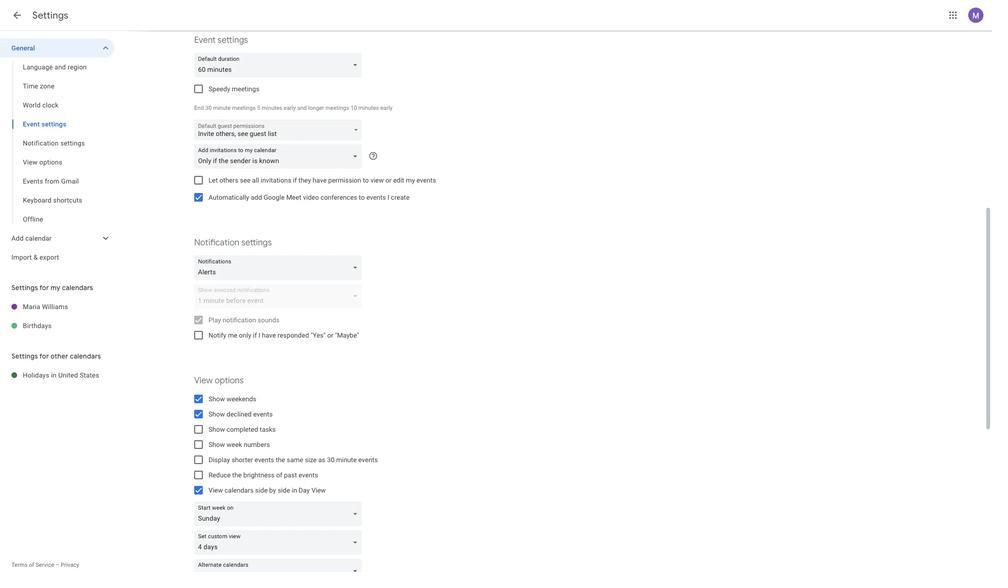 Task type: describe. For each thing, give the bounding box(es) containing it.
events up tasks
[[253, 411, 273, 418]]

holidays in united states tree item
[[0, 366, 114, 385]]

all
[[252, 177, 259, 184]]

0 vertical spatial my
[[406, 177, 415, 184]]

end 30 minute meetings 5 minutes early and longer meetings 10 minutes early
[[194, 105, 392, 111]]

me
[[228, 332, 237, 339]]

5
[[257, 105, 260, 111]]

for for other
[[39, 352, 49, 361]]

1 vertical spatial in
[[292, 487, 297, 495]]

declined
[[227, 411, 252, 418]]

birthdays link
[[23, 317, 114, 336]]

1 side from the left
[[255, 487, 268, 495]]

automatically add google meet video conferences to events i create
[[209, 194, 410, 201]]

tree containing general
[[0, 39, 114, 267]]

events
[[23, 178, 43, 185]]

group containing language and region
[[0, 58, 114, 229]]

let others see all invitations if they have permission to view or edit my events
[[209, 177, 436, 184]]

0 vertical spatial guest
[[218, 123, 232, 129]]

keyboard
[[23, 197, 51, 204]]

speedy meetings
[[209, 85, 259, 93]]

display shorter events the same size as 30 minute events
[[209, 457, 378, 464]]

settings for other calendars
[[11, 352, 101, 361]]

terms of service link
[[11, 562, 54, 569]]

invite others, see guest list button
[[194, 120, 362, 143]]

privacy link
[[61, 562, 79, 569]]

others,
[[216, 130, 236, 138]]

states
[[80, 372, 99, 379]]

holidays in united states
[[23, 372, 99, 379]]

terms
[[11, 562, 27, 569]]

as
[[318, 457, 325, 464]]

calendars for settings for my calendars
[[62, 284, 93, 292]]

williams
[[42, 303, 68, 311]]

holidays in united states link
[[23, 366, 114, 385]]

size
[[305, 457, 317, 464]]

show week numbers
[[209, 441, 270, 449]]

0 horizontal spatial i
[[258, 332, 260, 339]]

invite
[[198, 130, 214, 138]]

play
[[209, 317, 221, 324]]

1 early from the left
[[284, 105, 296, 111]]

birthdays
[[23, 322, 52, 330]]

shorter
[[232, 457, 253, 464]]

2 side from the left
[[278, 487, 290, 495]]

service
[[36, 562, 54, 569]]

1 horizontal spatial event settings
[[194, 35, 248, 46]]

display
[[209, 457, 230, 464]]

2 vertical spatial calendars
[[225, 487, 254, 495]]

0 vertical spatial event
[[194, 35, 216, 46]]

show for show weekends
[[209, 396, 225, 403]]

automatically
[[209, 194, 249, 201]]

responded
[[278, 332, 309, 339]]

events from gmail
[[23, 178, 79, 185]]

in inside tree item
[[51, 372, 57, 379]]

settings for settings for my calendars
[[11, 284, 38, 292]]

add
[[11, 235, 24, 242]]

play notification sounds
[[209, 317, 279, 324]]

"yes"
[[311, 332, 326, 339]]

numbers
[[244, 441, 270, 449]]

settings heading
[[32, 10, 68, 21]]

list
[[268, 130, 277, 138]]

video
[[303, 194, 319, 201]]

they
[[299, 177, 311, 184]]

view right day
[[311, 487, 326, 495]]

1 vertical spatial have
[[262, 332, 276, 339]]

2 early from the left
[[380, 105, 392, 111]]

create
[[391, 194, 410, 201]]

notify
[[209, 332, 226, 339]]

zone
[[40, 82, 55, 90]]

region
[[68, 63, 87, 71]]

import
[[11, 254, 32, 261]]

maria
[[23, 303, 40, 311]]

general tree item
[[0, 39, 114, 58]]

settings for settings
[[32, 10, 68, 21]]

sounds
[[258, 317, 279, 324]]

shortcuts
[[53, 197, 82, 204]]

1 horizontal spatial 30
[[327, 457, 335, 464]]

by
[[269, 487, 276, 495]]

terms of service – privacy
[[11, 562, 79, 569]]

completed
[[227, 426, 258, 434]]

same
[[287, 457, 303, 464]]

add
[[251, 194, 262, 201]]

language and region
[[23, 63, 87, 71]]

0 vertical spatial if
[[293, 177, 297, 184]]

0 vertical spatial 30
[[205, 105, 212, 111]]

offline
[[23, 216, 43, 223]]

other
[[51, 352, 68, 361]]

view
[[370, 177, 384, 184]]

settings for my calendars
[[11, 284, 93, 292]]

meetings left 5
[[232, 105, 256, 111]]

1 vertical spatial see
[[240, 177, 250, 184]]

only
[[239, 332, 251, 339]]

clock
[[42, 101, 59, 109]]

events down size
[[299, 472, 318, 479]]

speedy
[[209, 85, 230, 93]]

permission
[[328, 177, 361, 184]]

maria williams
[[23, 303, 68, 311]]

1 horizontal spatial and
[[297, 105, 307, 111]]

0 horizontal spatial my
[[51, 284, 60, 292]]

week
[[227, 441, 242, 449]]

weekends
[[227, 396, 256, 403]]

maria williams tree item
[[0, 298, 114, 317]]

go back image
[[11, 10, 23, 21]]

export
[[40, 254, 59, 261]]

world
[[23, 101, 41, 109]]

reduce the brightness of past events
[[209, 472, 318, 479]]

meetings left 10
[[326, 105, 349, 111]]

notification inside tree
[[23, 139, 59, 147]]

view up show weekends
[[194, 376, 213, 387]]



Task type: vqa. For each thing, say whether or not it's contained in the screenshot.
Anderson
no



Task type: locate. For each thing, give the bounding box(es) containing it.
0 horizontal spatial in
[[51, 372, 57, 379]]

0 vertical spatial to
[[363, 177, 369, 184]]

time
[[23, 82, 38, 90]]

calendar
[[25, 235, 52, 242]]

general
[[11, 44, 35, 52]]

in
[[51, 372, 57, 379], [292, 487, 297, 495]]

or
[[385, 177, 392, 184], [327, 332, 333, 339]]

options inside tree
[[39, 159, 62, 166]]

brightness
[[243, 472, 275, 479]]

settings for settings for other calendars
[[11, 352, 38, 361]]

i left create
[[388, 194, 389, 201]]

world clock
[[23, 101, 59, 109]]

1 vertical spatial guest
[[250, 130, 266, 138]]

notification down automatically
[[194, 238, 239, 248]]

options up events from gmail
[[39, 159, 62, 166]]

i right 'only'
[[258, 332, 260, 339]]

have
[[313, 177, 327, 184], [262, 332, 276, 339]]

and left longer
[[297, 105, 307, 111]]

birthdays tree item
[[0, 317, 114, 336]]

2 vertical spatial settings
[[11, 352, 38, 361]]

0 vertical spatial i
[[388, 194, 389, 201]]

calendars for settings for other calendars
[[70, 352, 101, 361]]

minute down speedy
[[213, 105, 231, 111]]

event settings inside tree
[[23, 120, 66, 128]]

0 horizontal spatial guest
[[218, 123, 232, 129]]

longer
[[308, 105, 324, 111]]

and
[[55, 63, 66, 71], [297, 105, 307, 111]]

1 horizontal spatial notification settings
[[194, 238, 272, 248]]

0 vertical spatial event settings
[[194, 35, 248, 46]]

if
[[293, 177, 297, 184], [253, 332, 257, 339]]

for left 'other'
[[39, 352, 49, 361]]

tasks
[[260, 426, 276, 434]]

1 minutes from the left
[[262, 105, 282, 111]]

calendars up maria williams tree item
[[62, 284, 93, 292]]

options up show weekends
[[215, 376, 244, 387]]

language
[[23, 63, 53, 71]]

google
[[264, 194, 285, 201]]

2 minutes from the left
[[358, 105, 379, 111]]

1 horizontal spatial view options
[[194, 376, 244, 387]]

meetings up 5
[[232, 85, 259, 93]]

see down the permissions
[[238, 130, 248, 138]]

1 for from the top
[[39, 284, 49, 292]]

early right 10
[[380, 105, 392, 111]]

the down shorter
[[232, 472, 242, 479]]

0 vertical spatial minute
[[213, 105, 231, 111]]

to left "view"
[[363, 177, 369, 184]]

settings up maria
[[11, 284, 38, 292]]

to right conferences
[[359, 194, 365, 201]]

guest down the permissions
[[250, 130, 266, 138]]

settings right go back image on the left of the page
[[32, 10, 68, 21]]

1 vertical spatial 30
[[327, 457, 335, 464]]

to
[[363, 177, 369, 184], [359, 194, 365, 201]]

0 vertical spatial the
[[276, 457, 285, 464]]

1 vertical spatial the
[[232, 472, 242, 479]]

view options inside tree
[[23, 159, 62, 166]]

early up invite others, see guest list "popup button"
[[284, 105, 296, 111]]

view options up events from gmail
[[23, 159, 62, 166]]

keyboard shortcuts
[[23, 197, 82, 204]]

1 horizontal spatial side
[[278, 487, 290, 495]]

side right "by" at the left of the page
[[278, 487, 290, 495]]

see left "all"
[[240, 177, 250, 184]]

0 horizontal spatial notification
[[23, 139, 59, 147]]

united
[[58, 372, 78, 379]]

1 horizontal spatial the
[[276, 457, 285, 464]]

minutes
[[262, 105, 282, 111], [358, 105, 379, 111]]

calendars down the reduce
[[225, 487, 254, 495]]

10
[[351, 105, 357, 111]]

permissions
[[233, 123, 265, 129]]

see inside default guest permissions invite others, see guest list
[[238, 130, 248, 138]]

1 horizontal spatial options
[[215, 376, 244, 387]]

side
[[255, 487, 268, 495], [278, 487, 290, 495]]

and left region
[[55, 63, 66, 71]]

0 vertical spatial and
[[55, 63, 66, 71]]

0 vertical spatial options
[[39, 159, 62, 166]]

0 horizontal spatial if
[[253, 332, 257, 339]]

1 vertical spatial notification
[[194, 238, 239, 248]]

0 horizontal spatial have
[[262, 332, 276, 339]]

view calendars side by side in day view
[[209, 487, 326, 495]]

1 vertical spatial event settings
[[23, 120, 66, 128]]

have down the sounds
[[262, 332, 276, 339]]

show down show weekends
[[209, 411, 225, 418]]

30 right end
[[205, 105, 212, 111]]

1 horizontal spatial guest
[[250, 130, 266, 138]]

have right "they"
[[313, 177, 327, 184]]

1 vertical spatial if
[[253, 332, 257, 339]]

view options
[[23, 159, 62, 166], [194, 376, 244, 387]]

of left past
[[276, 472, 282, 479]]

1 vertical spatial for
[[39, 352, 49, 361]]

privacy
[[61, 562, 79, 569]]

0 horizontal spatial side
[[255, 487, 268, 495]]

view down the reduce
[[209, 487, 223, 495]]

0 vertical spatial in
[[51, 372, 57, 379]]

view options up show weekends
[[194, 376, 244, 387]]

from
[[45, 178, 59, 185]]

2 for from the top
[[39, 352, 49, 361]]

tree
[[0, 39, 114, 267]]

calendars up states
[[70, 352, 101, 361]]

invitations
[[261, 177, 291, 184]]

if left "they"
[[293, 177, 297, 184]]

meet
[[286, 194, 301, 201]]

0 vertical spatial settings
[[32, 10, 68, 21]]

reduce
[[209, 472, 231, 479]]

holidays
[[23, 372, 49, 379]]

my right edit
[[406, 177, 415, 184]]

1 show from the top
[[209, 396, 225, 403]]

0 vertical spatial or
[[385, 177, 392, 184]]

1 horizontal spatial in
[[292, 487, 297, 495]]

0 horizontal spatial of
[[29, 562, 34, 569]]

1 vertical spatial or
[[327, 332, 333, 339]]

minute right as
[[336, 457, 357, 464]]

0 horizontal spatial event
[[23, 120, 40, 128]]

0 horizontal spatial minutes
[[262, 105, 282, 111]]

show declined events
[[209, 411, 273, 418]]

1 horizontal spatial of
[[276, 472, 282, 479]]

1 vertical spatial of
[[29, 562, 34, 569]]

options
[[39, 159, 62, 166], [215, 376, 244, 387]]

0 vertical spatial for
[[39, 284, 49, 292]]

or right "yes"
[[327, 332, 333, 339]]

let
[[209, 177, 218, 184]]

conferences
[[321, 194, 357, 201]]

show left weekends
[[209, 396, 225, 403]]

minutes right 5
[[262, 105, 282, 111]]

events down "view"
[[366, 194, 386, 201]]

1 vertical spatial to
[[359, 194, 365, 201]]

0 horizontal spatial options
[[39, 159, 62, 166]]

events right as
[[358, 457, 378, 464]]

0 horizontal spatial and
[[55, 63, 66, 71]]

for
[[39, 284, 49, 292], [39, 352, 49, 361]]

for for my
[[39, 284, 49, 292]]

import & export
[[11, 254, 59, 261]]

notification
[[23, 139, 59, 147], [194, 238, 239, 248]]

1 horizontal spatial minutes
[[358, 105, 379, 111]]

events
[[417, 177, 436, 184], [366, 194, 386, 201], [253, 411, 273, 418], [255, 457, 274, 464], [358, 457, 378, 464], [299, 472, 318, 479]]

1 horizontal spatial if
[[293, 177, 297, 184]]

1 vertical spatial my
[[51, 284, 60, 292]]

show left completed
[[209, 426, 225, 434]]

2 show from the top
[[209, 411, 225, 418]]

side left "by" at the left of the page
[[255, 487, 268, 495]]

1 vertical spatial event
[[23, 120, 40, 128]]

guest
[[218, 123, 232, 129], [250, 130, 266, 138]]

1 vertical spatial view options
[[194, 376, 244, 387]]

or left edit
[[385, 177, 392, 184]]

30 right as
[[327, 457, 335, 464]]

settings up holidays
[[11, 352, 38, 361]]

notification down the world clock
[[23, 139, 59, 147]]

1 horizontal spatial or
[[385, 177, 392, 184]]

1 horizontal spatial notification
[[194, 238, 239, 248]]

day
[[299, 487, 310, 495]]

3 show from the top
[[209, 426, 225, 434]]

notification
[[223, 317, 256, 324]]

events up reduce the brightness of past events
[[255, 457, 274, 464]]

None field
[[194, 53, 366, 78], [194, 144, 366, 169], [194, 256, 366, 280], [194, 502, 366, 527], [194, 531, 366, 556], [194, 559, 366, 573], [194, 53, 366, 78], [194, 144, 366, 169], [194, 256, 366, 280], [194, 502, 366, 527], [194, 531, 366, 556], [194, 559, 366, 573]]

show up display
[[209, 441, 225, 449]]

0 vertical spatial notification
[[23, 139, 59, 147]]

0 vertical spatial have
[[313, 177, 327, 184]]

0 vertical spatial calendars
[[62, 284, 93, 292]]

0 horizontal spatial notification settings
[[23, 139, 85, 147]]

1 vertical spatial notification settings
[[194, 238, 272, 248]]

notification settings up from
[[23, 139, 85, 147]]

default
[[198, 123, 216, 129]]

minutes right 10
[[358, 105, 379, 111]]

notification settings inside group
[[23, 139, 85, 147]]

settings
[[218, 35, 248, 46], [42, 120, 66, 128], [60, 139, 85, 147], [241, 238, 272, 248]]

1 horizontal spatial event
[[194, 35, 216, 46]]

show
[[209, 396, 225, 403], [209, 411, 225, 418], [209, 426, 225, 434], [209, 441, 225, 449]]

0 horizontal spatial the
[[232, 472, 242, 479]]

and inside tree
[[55, 63, 66, 71]]

1 horizontal spatial my
[[406, 177, 415, 184]]

show for show declined events
[[209, 411, 225, 418]]

end
[[194, 105, 204, 111]]

events right edit
[[417, 177, 436, 184]]

show completed tasks
[[209, 426, 276, 434]]

time zone
[[23, 82, 55, 90]]

1 vertical spatial i
[[258, 332, 260, 339]]

1 horizontal spatial i
[[388, 194, 389, 201]]

others
[[219, 177, 238, 184]]

notification settings
[[23, 139, 85, 147], [194, 238, 272, 248]]

add calendar
[[11, 235, 52, 242]]

for up "maria williams"
[[39, 284, 49, 292]]

event inside tree
[[23, 120, 40, 128]]

my up williams
[[51, 284, 60, 292]]

0 horizontal spatial 30
[[205, 105, 212, 111]]

in left day
[[292, 487, 297, 495]]

show for show completed tasks
[[209, 426, 225, 434]]

guest up others,
[[218, 123, 232, 129]]

1 vertical spatial minute
[[336, 457, 357, 464]]

1 horizontal spatial early
[[380, 105, 392, 111]]

0 vertical spatial notification settings
[[23, 139, 85, 147]]

0 horizontal spatial view options
[[23, 159, 62, 166]]

view
[[23, 159, 38, 166], [194, 376, 213, 387], [209, 487, 223, 495], [311, 487, 326, 495]]

show weekends
[[209, 396, 256, 403]]

edit
[[393, 177, 404, 184]]

1 horizontal spatial have
[[313, 177, 327, 184]]

gmail
[[61, 178, 79, 185]]

4 show from the top
[[209, 441, 225, 449]]

"maybe"
[[335, 332, 359, 339]]

the
[[276, 457, 285, 464], [232, 472, 242, 479]]

meetings
[[232, 85, 259, 93], [232, 105, 256, 111], [326, 105, 349, 111]]

see
[[238, 130, 248, 138], [240, 177, 250, 184]]

view inside tree
[[23, 159, 38, 166]]

group
[[0, 58, 114, 229]]

default guest permissions invite others, see guest list
[[198, 123, 277, 138]]

show for show week numbers
[[209, 441, 225, 449]]

0 vertical spatial of
[[276, 472, 282, 479]]

1 vertical spatial settings
[[11, 284, 38, 292]]

notification settings down automatically
[[194, 238, 272, 248]]

in left united
[[51, 372, 57, 379]]

of right terms
[[29, 562, 34, 569]]

0 horizontal spatial early
[[284, 105, 296, 111]]

my
[[406, 177, 415, 184], [51, 284, 60, 292]]

0 horizontal spatial or
[[327, 332, 333, 339]]

0 vertical spatial see
[[238, 130, 248, 138]]

0 horizontal spatial event settings
[[23, 120, 66, 128]]

1 vertical spatial calendars
[[70, 352, 101, 361]]

1 horizontal spatial minute
[[336, 457, 357, 464]]

view up events at the top of the page
[[23, 159, 38, 166]]

the left same
[[276, 457, 285, 464]]

if right 'only'
[[253, 332, 257, 339]]

calendars
[[62, 284, 93, 292], [70, 352, 101, 361], [225, 487, 254, 495]]

i
[[388, 194, 389, 201], [258, 332, 260, 339]]

0 horizontal spatial minute
[[213, 105, 231, 111]]

past
[[284, 472, 297, 479]]

0 vertical spatial view options
[[23, 159, 62, 166]]

1 vertical spatial and
[[297, 105, 307, 111]]

1 vertical spatial options
[[215, 376, 244, 387]]

settings for my calendars tree
[[0, 298, 114, 336]]

early
[[284, 105, 296, 111], [380, 105, 392, 111]]



